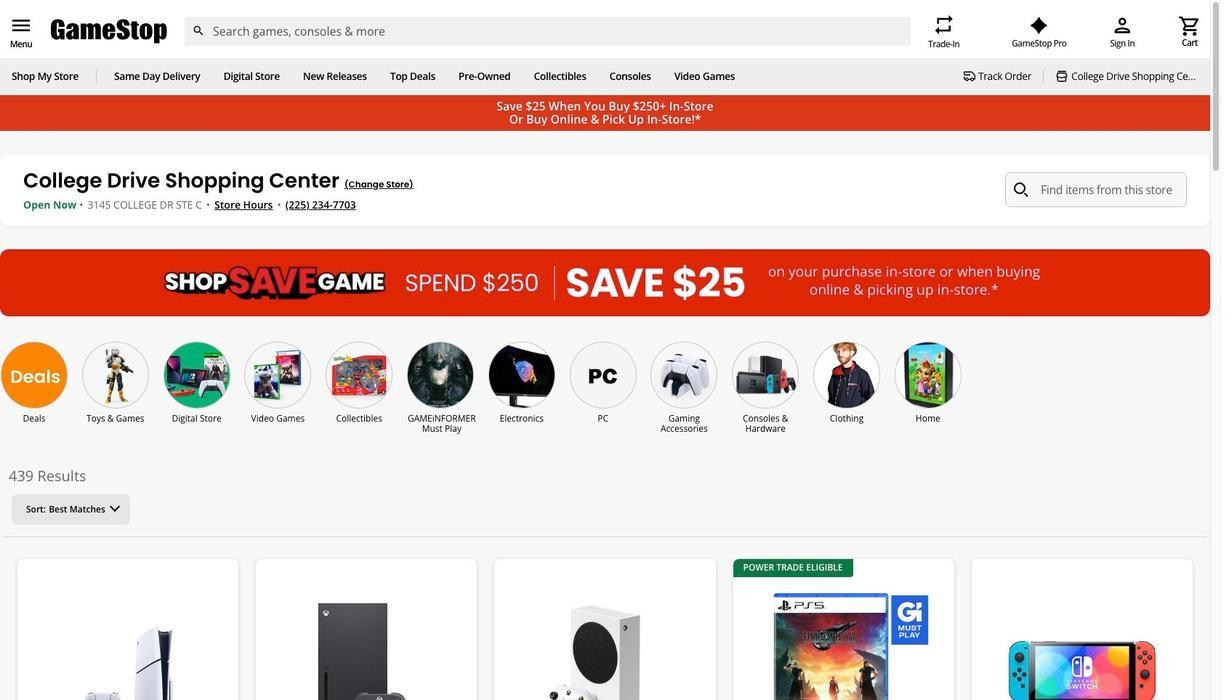 Task type: vqa. For each thing, say whether or not it's contained in the screenshot.
search games, consoles & more search field
yes



Task type: locate. For each thing, give the bounding box(es) containing it.
None search field
[[184, 17, 911, 46]]

gamestop pro icon image
[[1030, 17, 1049, 34]]



Task type: describe. For each thing, give the bounding box(es) containing it.
gamestop image
[[51, 17, 167, 45]]

search icon image
[[1014, 183, 1029, 197]]

Find items from this store field
[[1006, 173, 1187, 207]]

Search games, consoles & more search field
[[213, 17, 885, 46]]



